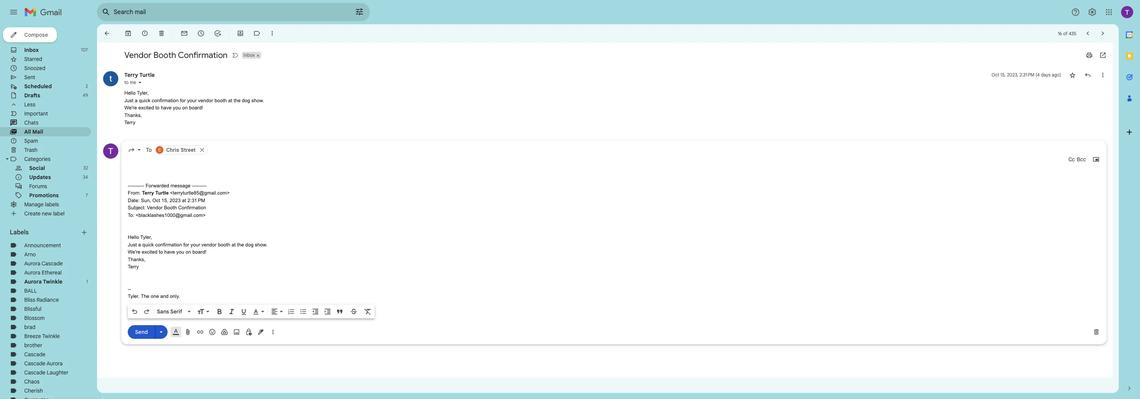 Task type: locate. For each thing, give the bounding box(es) containing it.
turtle inside ---------- forwarded message --------- from: terry turtle <terryturtle85@gmail.com> date: sun, oct 15, 2023 at 2:31 pm subject: vendor booth confirmation to:  <blacklashes1000@gmail.com>
[[155, 190, 169, 196]]

0 vertical spatial dog
[[242, 98, 250, 103]]

oct 15, 2023, 2:31 pm (4 days ago)
[[992, 72, 1061, 78]]

serif
[[170, 308, 182, 315]]

we're down the to:
[[128, 249, 140, 255]]

inbox down labels icon
[[244, 52, 255, 58]]

gmail image
[[24, 5, 66, 20]]

tyler,
[[137, 90, 149, 96], [140, 235, 152, 240]]

1 vertical spatial booth
[[164, 205, 177, 211]]

cascade aurora link
[[24, 361, 63, 367]]

15, inside "cell"
[[1000, 72, 1006, 78]]

sans serif
[[157, 308, 182, 315]]

1 vertical spatial 2:31 pm
[[188, 198, 205, 203]]

0 vertical spatial on
[[182, 105, 188, 111]]

cherish
[[24, 388, 43, 395]]

0 vertical spatial quick
[[139, 98, 150, 103]]

move to inbox image
[[237, 30, 244, 37]]

terry up "sun,"
[[142, 190, 154, 196]]

1 vertical spatial tyler,
[[140, 235, 152, 240]]

cascade for cascade aurora
[[24, 361, 45, 367]]

booth up <blacklashes1000@gmail.com>
[[164, 205, 177, 211]]

1
[[86, 279, 88, 285]]

aurora up aurora twinkle link
[[24, 270, 40, 276]]

dog
[[242, 98, 250, 103], [245, 242, 254, 248]]

2 vertical spatial to
[[159, 249, 163, 255]]

quick down show details icon
[[139, 98, 150, 103]]

to link
[[146, 147, 152, 153]]

just down the to:
[[128, 242, 137, 248]]

the
[[141, 294, 149, 300]]

confirmation inside ---------- forwarded message --------- from: terry turtle <terryturtle85@gmail.com> date: sun, oct 15, 2023 at 2:31 pm subject: vendor booth confirmation to:  <blacklashes1000@gmail.com>
[[178, 205, 206, 211]]

brad link
[[24, 324, 35, 331]]

2:31 pm down <terryturtle85@gmail.com>
[[188, 198, 205, 203]]

vendor
[[198, 98, 213, 103], [201, 242, 217, 248]]

<terryturtle85@gmail.com>
[[170, 190, 230, 196]]

show. inside the message body text field
[[255, 242, 268, 248]]

labels navigation
[[0, 24, 97, 400]]

thanks,
[[124, 112, 142, 118], [128, 257, 145, 263]]

0 vertical spatial vendor
[[124, 50, 152, 60]]

underline ‪(⌘u)‬ image
[[240, 308, 248, 316]]

1 vertical spatial a
[[138, 242, 141, 248]]

0 vertical spatial turtle
[[139, 72, 155, 78]]

hello inside the message body text field
[[128, 235, 139, 240]]

confirmation down <terryturtle85@gmail.com>
[[178, 205, 206, 211]]

bulleted list ‪(⌘⇧8)‬ image
[[300, 308, 307, 316]]

confirmation down "terry turtle"
[[152, 98, 179, 103]]

cascade down the brother
[[24, 351, 45, 358]]

inbox up starred link
[[24, 47, 39, 53]]

0 vertical spatial oct
[[992, 72, 999, 78]]

-
[[128, 183, 129, 189], [129, 183, 131, 189], [131, 183, 133, 189], [133, 183, 134, 189], [134, 183, 136, 189], [136, 183, 138, 189], [138, 183, 139, 189], [139, 183, 141, 189], [141, 183, 143, 189], [143, 183, 144, 189], [192, 183, 194, 189], [194, 183, 195, 189], [195, 183, 197, 189], [197, 183, 198, 189], [198, 183, 200, 189], [200, 183, 202, 189], [202, 183, 203, 189], [203, 183, 205, 189], [205, 183, 207, 189], [128, 286, 129, 292], [129, 286, 131, 292]]

bcc link
[[1077, 156, 1086, 163]]

cascade down cascade link
[[24, 361, 45, 367]]

booth down the delete image
[[153, 50, 176, 60]]

you
[[173, 105, 181, 111], [176, 249, 184, 255]]

inbox for inbox button
[[244, 52, 255, 58]]

italic ‪(⌘i)‬ image
[[228, 308, 235, 316]]

more options image
[[271, 329, 275, 336]]

to me
[[124, 80, 136, 85]]

16
[[1058, 31, 1062, 36]]

confirmation
[[178, 50, 228, 60], [178, 205, 206, 211]]

tyler, down show details icon
[[137, 90, 149, 96]]

0 vertical spatial to
[[124, 80, 129, 85]]

chats link
[[24, 119, 38, 126]]

oct left 2023,
[[992, 72, 999, 78]]

1 vertical spatial just
[[128, 242, 137, 248]]

1 vertical spatial we're
[[128, 249, 140, 255]]

1 vertical spatial for
[[183, 242, 189, 248]]

sent link
[[24, 74, 35, 81]]

sun,
[[141, 198, 151, 203]]

twinkle
[[43, 279, 62, 286], [42, 333, 60, 340]]

toggle confidential mode image
[[245, 329, 253, 336]]

0 vertical spatial 2:31 pm
[[1020, 72, 1035, 78]]

hello down the to:
[[128, 235, 139, 240]]

to
[[124, 80, 129, 85], [155, 105, 159, 111], [159, 249, 163, 255]]

1 vertical spatial confirmation
[[155, 242, 182, 248]]

1 vertical spatial show.
[[255, 242, 268, 248]]

0 vertical spatial thanks,
[[124, 112, 142, 118]]

1 vertical spatial your
[[191, 242, 200, 248]]

1 horizontal spatial a
[[138, 242, 141, 248]]

board!
[[189, 105, 203, 111], [192, 249, 206, 255]]

vendor up "terry turtle"
[[124, 50, 152, 60]]

on
[[182, 105, 188, 111], [186, 249, 191, 255]]

1 vertical spatial excited
[[142, 249, 157, 255]]

quick inside the message body text field
[[142, 242, 154, 248]]

2:31 pm left (4
[[1020, 72, 1035, 78]]

0 horizontal spatial 15,
[[161, 198, 168, 203]]

1 vertical spatial at
[[182, 198, 186, 203]]

aurora up "ball" link
[[24, 279, 42, 286]]

sans serif option
[[155, 308, 186, 316]]

oct inside oct 15, 2023, 2:31 pm (4 days ago) "cell"
[[992, 72, 999, 78]]

insert link ‪(⌘k)‬ image
[[196, 329, 204, 336]]

confirmation inside the message body text field
[[155, 242, 182, 248]]

terry inside ---------- forwarded message --------- from: terry turtle <terryturtle85@gmail.com> date: sun, oct 15, 2023 at 2:31 pm subject: vendor booth confirmation to:  <blacklashes1000@gmail.com>
[[142, 190, 154, 196]]

2
[[86, 83, 88, 89]]

tyler, down the subject:
[[140, 235, 152, 240]]

important
[[24, 110, 48, 117]]

strikethrough ‪(⌘⇧x)‬ image
[[350, 308, 358, 316]]

inbox inside labels navigation
[[24, 47, 39, 53]]

your
[[187, 98, 197, 103], [191, 242, 200, 248]]

0 vertical spatial confirmation
[[178, 50, 228, 60]]

1 vertical spatial vendor
[[147, 205, 163, 211]]

1 vertical spatial 15,
[[161, 198, 168, 203]]

radiance
[[37, 297, 59, 304]]

more send options image
[[157, 329, 165, 336]]

0 vertical spatial vendor
[[198, 98, 213, 103]]

street
[[181, 147, 196, 153]]

twinkle down ethereal
[[43, 279, 62, 286]]

indent more ‪(⌘])‬ image
[[324, 308, 331, 316]]

0 horizontal spatial 2:31 pm
[[188, 198, 205, 203]]

confirmation down <blacklashes1000@gmail.com>
[[155, 242, 182, 248]]

social link
[[29, 165, 45, 172]]

None search field
[[97, 3, 370, 21]]

a
[[135, 98, 138, 103], [138, 242, 141, 248]]

indent less ‪(⌘[)‬ image
[[312, 308, 319, 316]]

bliss radiance
[[24, 297, 59, 304]]

and
[[160, 294, 169, 300]]

spam
[[24, 138, 38, 144]]

sans
[[157, 308, 169, 315]]

hello tyler, just a quick confirmation for your vendor booth at the dog show. we're excited to have you on board! thanks, terry
[[124, 90, 264, 126], [128, 235, 268, 270]]

scheduled
[[24, 83, 52, 90]]

2 confirmation from the top
[[178, 205, 206, 211]]

1 vertical spatial board!
[[192, 249, 206, 255]]

0 vertical spatial tyler,
[[137, 90, 149, 96]]

-- tyler. the one and only.
[[128, 286, 180, 300]]

snoozed
[[24, 65, 45, 72]]

15, left 2023,
[[1000, 72, 1006, 78]]

ball link
[[24, 288, 37, 295]]

aurora for aurora cascade
[[24, 260, 40, 267]]

1 horizontal spatial oct
[[992, 72, 999, 78]]

aurora up laughter
[[47, 361, 63, 367]]

16 of 435
[[1058, 31, 1076, 36]]

1 vertical spatial turtle
[[155, 190, 169, 196]]

undo ‪(⌘z)‬ image
[[131, 308, 138, 316]]

labels
[[10, 229, 29, 237]]

1 horizontal spatial inbox
[[244, 52, 255, 58]]

1 vertical spatial twinkle
[[42, 333, 60, 340]]

oct inside ---------- forwarded message --------- from: terry turtle <terryturtle85@gmail.com> date: sun, oct 15, 2023 at 2:31 pm subject: vendor booth confirmation to:  <blacklashes1000@gmail.com>
[[152, 198, 160, 203]]

1 vertical spatial oct
[[152, 198, 160, 203]]

hello
[[124, 90, 136, 96], [128, 235, 139, 240]]

blossom link
[[24, 315, 45, 322]]

1 vertical spatial vendor
[[201, 242, 217, 248]]

me
[[130, 80, 136, 85]]

twinkle right 'breeze'
[[42, 333, 60, 340]]

cascade for cascade laughter
[[24, 370, 45, 377]]

excited inside the message body text field
[[142, 249, 157, 255]]

0 vertical spatial your
[[187, 98, 197, 103]]

1 vertical spatial have
[[164, 249, 175, 255]]

1 vertical spatial thanks,
[[128, 257, 145, 263]]

aurora down arno link
[[24, 260, 40, 267]]

hello down to me at top left
[[124, 90, 136, 96]]

a down the subject:
[[138, 242, 141, 248]]

back to all mail image
[[103, 30, 111, 37]]

turtle up show details icon
[[139, 72, 155, 78]]

1 vertical spatial you
[[176, 249, 184, 255]]

0 vertical spatial you
[[173, 105, 181, 111]]

drafts
[[24, 92, 40, 99]]

press delete to remove this chip element
[[199, 147, 206, 153]]

1 vertical spatial confirmation
[[178, 205, 206, 211]]

starred
[[24, 56, 42, 63]]

0 horizontal spatial inbox
[[24, 47, 39, 53]]

cascade aurora
[[24, 361, 63, 367]]

cascade up chaos link
[[24, 370, 45, 377]]

discard draft ‪(⌘⇧d)‬ image
[[1093, 329, 1100, 336]]

1 vertical spatial booth
[[218, 242, 230, 248]]

thanks, up tyler.
[[128, 257, 145, 263]]

vendor down "sun,"
[[147, 205, 163, 211]]

forums
[[29, 183, 47, 190]]

thanks, down me
[[124, 112, 142, 118]]

turtle down forwarded
[[155, 190, 169, 196]]

tab list
[[1119, 24, 1140, 372]]

announcement
[[24, 242, 61, 249]]

more image
[[268, 30, 276, 37]]

one
[[151, 294, 159, 300]]

1 vertical spatial hello
[[128, 235, 139, 240]]

just down to me at top left
[[124, 98, 133, 103]]

spam link
[[24, 138, 38, 144]]

snoozed link
[[24, 65, 45, 72]]

tyler.
[[128, 294, 140, 300]]

1 vertical spatial the
[[237, 242, 244, 248]]

oct right "sun,"
[[152, 198, 160, 203]]

laughter
[[47, 370, 68, 377]]

0 horizontal spatial oct
[[152, 198, 160, 203]]

quick down <blacklashes1000@gmail.com>
[[142, 242, 154, 248]]

for
[[180, 98, 186, 103], [183, 242, 189, 248]]

inbox link
[[24, 47, 39, 53]]

1 horizontal spatial 2:31 pm
[[1020, 72, 1035, 78]]

0 vertical spatial 15,
[[1000, 72, 1006, 78]]

support image
[[1071, 8, 1080, 17]]

have inside the message body text field
[[164, 249, 175, 255]]

1 vertical spatial quick
[[142, 242, 154, 248]]

send
[[135, 329, 148, 336]]

a down me
[[135, 98, 138, 103]]

archive image
[[124, 30, 132, 37]]

1 horizontal spatial 15,
[[1000, 72, 1006, 78]]

inbox inside button
[[244, 52, 255, 58]]

1 vertical spatial to
[[155, 105, 159, 111]]

2:31 pm
[[1020, 72, 1035, 78], [188, 198, 205, 203]]

0 vertical spatial twinkle
[[43, 279, 62, 286]]

forwarded
[[146, 183, 169, 189]]

aurora for aurora twinkle
[[24, 279, 42, 286]]

0 horizontal spatial a
[[135, 98, 138, 103]]

main menu image
[[9, 8, 18, 17]]

booth
[[153, 50, 176, 60], [164, 205, 177, 211]]

1 vertical spatial on
[[186, 249, 191, 255]]

1 horizontal spatial turtle
[[155, 190, 169, 196]]

confirmation down snooze image
[[178, 50, 228, 60]]

on inside the message body text field
[[186, 249, 191, 255]]

0 vertical spatial at
[[228, 98, 232, 103]]

15, left 2023
[[161, 198, 168, 203]]

0 vertical spatial for
[[180, 98, 186, 103]]

vendor booth confirmation
[[124, 50, 228, 60]]

0 vertical spatial just
[[124, 98, 133, 103]]

cascade laughter
[[24, 370, 68, 377]]

oct 15, 2023, 2:31 pm (4 days ago) cell
[[992, 71, 1061, 79]]

1 vertical spatial hello tyler, just a quick confirmation for your vendor booth at the dog show. we're excited to have you on board! thanks, terry
[[128, 235, 268, 270]]

brother link
[[24, 342, 42, 349]]

we're down to me at top left
[[124, 105, 137, 111]]

vendor
[[124, 50, 152, 60], [147, 205, 163, 211]]

twinkle for aurora twinkle
[[43, 279, 62, 286]]

107
[[81, 47, 88, 53]]

hello tyler, just a quick confirmation for your vendor booth at the dog show. we're excited to have you on board! thanks, terry inside the message body text field
[[128, 235, 268, 270]]

compose button
[[3, 27, 57, 42]]

1 vertical spatial dog
[[245, 242, 254, 248]]

promotions link
[[29, 192, 59, 199]]



Task type: describe. For each thing, give the bounding box(es) containing it.
all mail link
[[24, 129, 43, 135]]

cc
[[1069, 156, 1075, 163]]

tyler, inside the message body text field
[[140, 235, 152, 240]]

bliss
[[24, 297, 35, 304]]

1 confirmation from the top
[[178, 50, 228, 60]]

inbox button
[[242, 52, 256, 59]]

only.
[[170, 294, 180, 300]]

15, inside ---------- forwarded message --------- from: terry turtle <terryturtle85@gmail.com> date: sun, oct 15, 2023 at 2:31 pm subject: vendor booth confirmation to:  <blacklashes1000@gmail.com>
[[161, 198, 168, 203]]

add to tasks image
[[214, 30, 221, 37]]

chaos
[[24, 379, 40, 386]]

2:31 pm inside "cell"
[[1020, 72, 1035, 78]]

quote ‪(⌘⇧9)‬ image
[[336, 308, 344, 316]]

search mail image
[[99, 5, 113, 19]]

aurora cascade link
[[24, 260, 63, 267]]

7
[[86, 193, 88, 198]]

show details image
[[138, 80, 142, 85]]

vendor inside ---------- forwarded message --------- from: terry turtle <terryturtle85@gmail.com> date: sun, oct 15, 2023 at 2:31 pm subject: vendor booth confirmation to:  <blacklashes1000@gmail.com>
[[147, 205, 163, 211]]

brother
[[24, 342, 42, 349]]

trash
[[24, 147, 37, 154]]

0 vertical spatial booth
[[215, 98, 227, 103]]

less button
[[0, 100, 91, 109]]

send button
[[128, 326, 155, 339]]

categories
[[24, 156, 51, 163]]

0 vertical spatial hello
[[124, 90, 136, 96]]

board! inside the message body text field
[[192, 249, 206, 255]]

insert signature image
[[257, 329, 265, 336]]

aurora cascade
[[24, 260, 63, 267]]

not starred image
[[1069, 71, 1076, 79]]

34
[[83, 174, 88, 180]]

redo ‪(⌘y)‬ image
[[143, 308, 151, 316]]

important link
[[24, 110, 48, 117]]

ball
[[24, 288, 37, 295]]

create new label link
[[24, 210, 65, 217]]

manage labels link
[[24, 201, 59, 208]]

updates
[[29, 174, 51, 181]]

ethereal
[[42, 270, 62, 276]]

remove formatting ‪(⌘\)‬ image
[[364, 308, 372, 316]]

delete image
[[158, 30, 165, 37]]

drafts link
[[24, 92, 40, 99]]

create
[[24, 210, 40, 217]]

terry up tyler.
[[128, 264, 139, 270]]

insert emoji ‪(⌘⇧2)‬ image
[[209, 329, 216, 336]]

aurora twinkle link
[[24, 279, 62, 286]]

manage labels create new label
[[24, 201, 65, 217]]

terry up 'type of response' icon
[[124, 120, 135, 126]]

insert files using drive image
[[221, 329, 228, 336]]

updates link
[[29, 174, 51, 181]]

---------- forwarded message --------- from: terry turtle <terryturtle85@gmail.com> date: sun, oct 15, 2023 at 2:31 pm subject: vendor booth confirmation to:  <blacklashes1000@gmail.com>
[[128, 183, 230, 218]]

2:31 pm inside ---------- forwarded message --------- from: terry turtle <terryturtle85@gmail.com> date: sun, oct 15, 2023 at 2:31 pm subject: vendor booth confirmation to:  <blacklashes1000@gmail.com>
[[188, 198, 205, 203]]

bcc
[[1077, 156, 1086, 163]]

subject:
[[128, 205, 146, 211]]

0 vertical spatial hello tyler, just a quick confirmation for your vendor booth at the dog show. we're excited to have you on board! thanks, terry
[[124, 90, 264, 126]]

to:
[[128, 213, 134, 218]]

blissful
[[24, 306, 41, 313]]

2 vertical spatial at
[[232, 242, 236, 248]]

type of response image
[[128, 146, 135, 154]]

ago)
[[1052, 72, 1061, 78]]

bliss radiance link
[[24, 297, 59, 304]]

booth inside the message body text field
[[218, 242, 230, 248]]

newer image
[[1084, 30, 1092, 37]]

0 vertical spatial confirmation
[[152, 98, 179, 103]]

49
[[83, 93, 88, 98]]

date:
[[128, 198, 140, 203]]

0 vertical spatial show.
[[252, 98, 264, 103]]

insert photo image
[[233, 329, 240, 336]]

less
[[24, 101, 35, 108]]

cascade for cascade link
[[24, 351, 45, 358]]

twinkle for breeze twinkle
[[42, 333, 60, 340]]

cascade up ethereal
[[42, 260, 63, 267]]

attach files image
[[184, 329, 192, 336]]

cc link
[[1069, 156, 1075, 163]]

you inside the message body text field
[[176, 249, 184, 255]]

cherish link
[[24, 388, 43, 395]]

label
[[53, 210, 65, 217]]

we're inside the message body text field
[[128, 249, 140, 255]]

breeze
[[24, 333, 41, 340]]

formatting options toolbar
[[128, 305, 375, 319]]

dog inside the message body text field
[[245, 242, 254, 248]]

for inside the message body text field
[[183, 242, 189, 248]]

to inside the message body text field
[[159, 249, 163, 255]]

booth inside ---------- forwarded message --------- from: terry turtle <terryturtle85@gmail.com> date: sun, oct 15, 2023 at 2:31 pm subject: vendor booth confirmation to:  <blacklashes1000@gmail.com>
[[164, 205, 177, 211]]

a inside the message body text field
[[138, 242, 141, 248]]

inbox for 'inbox' link on the top left of page
[[24, 47, 39, 53]]

vendor inside the message body text field
[[201, 242, 217, 248]]

chaos link
[[24, 379, 40, 386]]

0 vertical spatial excited
[[138, 105, 154, 111]]

days
[[1041, 72, 1051, 78]]

chris
[[166, 147, 179, 153]]

thanks, inside the message body text field
[[128, 257, 145, 263]]

numbered list ‪(⌘⇧7)‬ image
[[287, 308, 295, 316]]

scheduled link
[[24, 83, 52, 90]]

manage
[[24, 201, 44, 208]]

settings image
[[1088, 8, 1097, 17]]

just inside the message body text field
[[128, 242, 137, 248]]

all
[[24, 129, 31, 135]]

forums link
[[29, 183, 47, 190]]

cascade link
[[24, 351, 45, 358]]

Not starred checkbox
[[1069, 71, 1076, 79]]

0 vertical spatial have
[[161, 105, 172, 111]]

terry up to me at top left
[[124, 72, 138, 78]]

labels image
[[253, 30, 261, 37]]

0 vertical spatial board!
[[189, 105, 203, 111]]

at inside ---------- forwarded message --------- from: terry turtle <terryturtle85@gmail.com> date: sun, oct 15, 2023 at 2:31 pm subject: vendor booth confirmation to:  <blacklashes1000@gmail.com>
[[182, 198, 186, 203]]

older image
[[1099, 30, 1107, 37]]

new
[[42, 210, 52, 217]]

0 horizontal spatial turtle
[[139, 72, 155, 78]]

32
[[83, 165, 88, 171]]

0 vertical spatial the
[[234, 98, 241, 103]]

bold ‪(⌘b)‬ image
[[216, 308, 223, 316]]

announcement link
[[24, 242, 61, 249]]

starred link
[[24, 56, 42, 63]]

your inside the message body text field
[[191, 242, 200, 248]]

2023
[[170, 198, 181, 203]]

435
[[1069, 31, 1076, 36]]

mail
[[32, 129, 43, 135]]

sent
[[24, 74, 35, 81]]

advanced search options image
[[352, 4, 367, 19]]

to
[[146, 147, 152, 153]]

all mail
[[24, 129, 43, 135]]

labels heading
[[10, 229, 80, 237]]

aurora ethereal link
[[24, 270, 62, 276]]

arno link
[[24, 251, 36, 258]]

0 vertical spatial booth
[[153, 50, 176, 60]]

0 vertical spatial we're
[[124, 105, 137, 111]]

mark as unread image
[[180, 30, 188, 37]]

blossom
[[24, 315, 45, 322]]

Search mail text field
[[114, 8, 334, 16]]

0 vertical spatial a
[[135, 98, 138, 103]]

aurora for aurora ethereal
[[24, 270, 40, 276]]

chats
[[24, 119, 38, 126]]

labels
[[45, 201, 59, 208]]

trash link
[[24, 147, 37, 154]]

breeze twinkle link
[[24, 333, 60, 340]]

report spam image
[[141, 30, 149, 37]]

Message Body text field
[[128, 167, 1100, 300]]

<blacklashes1000@gmail.com>
[[136, 213, 206, 218]]

snooze image
[[197, 30, 205, 37]]

the inside text field
[[237, 242, 244, 248]]

chris street
[[166, 147, 196, 153]]

press delete to remove this chip image
[[199, 147, 206, 153]]

(4
[[1036, 72, 1040, 78]]



Task type: vqa. For each thing, say whether or not it's contained in the screenshot.


